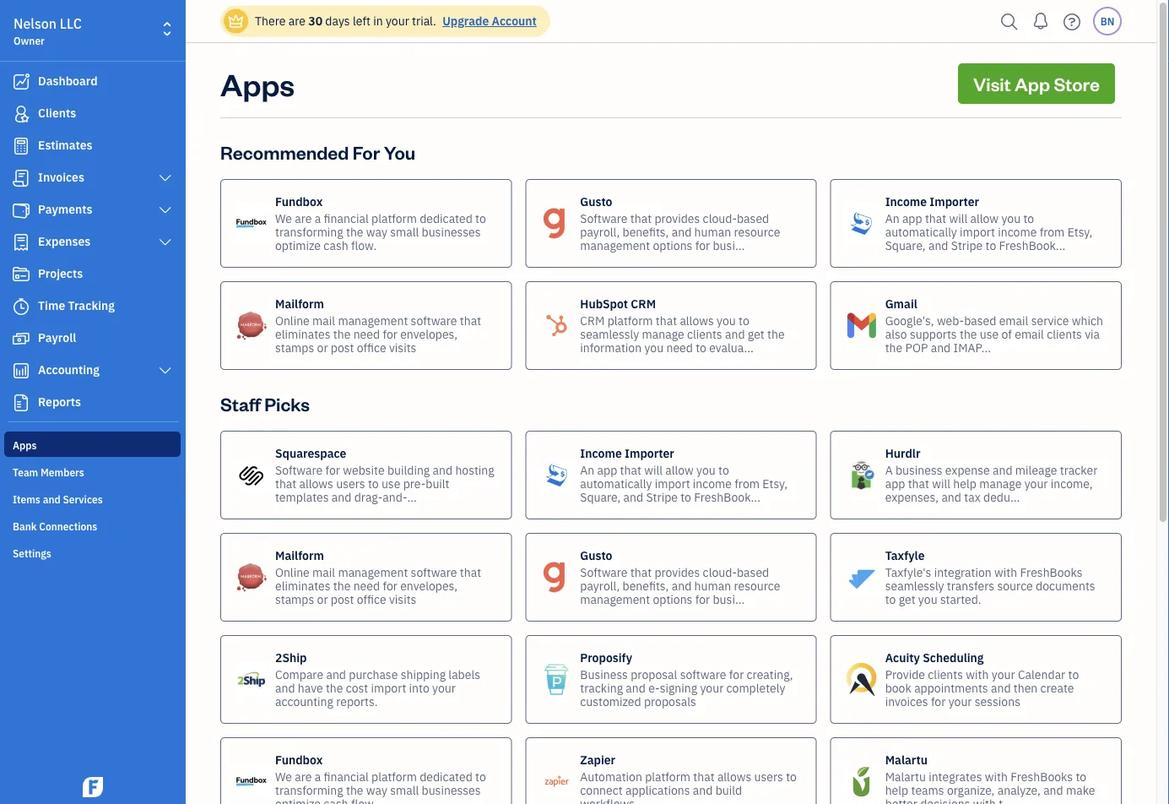Task type: locate. For each thing, give the bounding box(es) containing it.
acuity
[[886, 650, 921, 665]]

fundbox
[[275, 193, 323, 209], [275, 752, 323, 767]]

transforming right fundbox icon
[[275, 782, 344, 798]]

2 visits from the top
[[389, 591, 417, 607]]

2 chevron large down image from the top
[[158, 236, 173, 249]]

which
[[1072, 313, 1104, 328]]

1 gusto from the top
[[581, 193, 613, 209]]

1 vertical spatial seamlessly
[[886, 578, 945, 593]]

1 mailform online mail management software that eliminates the need for envelopes, stamps or post office visits from the top
[[275, 296, 481, 355]]

benefits, up hubspot
[[623, 224, 669, 239]]

1 cash from the top
[[324, 237, 349, 253]]

2 fundbox from the top
[[275, 752, 323, 767]]

are right fundbox icon
[[295, 769, 312, 784]]

0 vertical spatial an
[[886, 210, 900, 226]]

1 vertical spatial mailform online mail management software that eliminates the need for envelopes, stamps or post office visits
[[275, 547, 481, 607]]

2 vertical spatial import
[[371, 680, 407, 696]]

help left dedu...
[[954, 476, 977, 491]]

etsy, for income importer image
[[763, 476, 788, 491]]

30
[[308, 13, 323, 29]]

2 cloud- from the top
[[703, 564, 737, 580]]

resource for gusto image
[[734, 224, 781, 239]]

accounting
[[38, 362, 100, 378]]

and
[[672, 224, 692, 239], [929, 237, 949, 253], [726, 326, 745, 342], [931, 340, 951, 355], [433, 462, 453, 478], [993, 462, 1013, 478], [332, 489, 352, 505], [624, 489, 644, 505], [942, 489, 962, 505], [43, 492, 61, 506], [672, 578, 692, 593], [326, 666, 346, 682], [275, 680, 295, 696], [626, 680, 646, 696], [992, 680, 1011, 696], [693, 782, 713, 798], [1044, 782, 1064, 798]]

2ship compare and purchase shipping labels and have the cost import into your accounting reports.
[[275, 650, 481, 709]]

1 horizontal spatial importer
[[930, 193, 980, 209]]

get inside hubspot crm crm platform that allows you to seamlessly manage clients and get the information you need to evalua...
[[748, 326, 765, 342]]

chevron large down image
[[158, 171, 173, 185]]

1 envelopes, from the top
[[400, 326, 458, 342]]

crm right hubspot
[[631, 296, 656, 311]]

a right fundbox icon
[[315, 769, 321, 784]]

1 human from the top
[[695, 224, 732, 239]]

square, right income importer image
[[581, 489, 621, 505]]

0 horizontal spatial allow
[[666, 462, 694, 478]]

benefits, up proposify
[[623, 578, 669, 593]]

users inside zapier automation platform that allows users to connect applications and build workflows.
[[755, 769, 784, 784]]

1 businesses from the top
[[422, 224, 481, 239]]

freshbooks inside malartu malartu integrates with freshbooks to help teams organize, analyze, and make better decisions with t...
[[1011, 769, 1074, 784]]

0 vertical spatial from
[[1040, 224, 1065, 239]]

0 vertical spatial dedicated
[[420, 210, 473, 226]]

0 vertical spatial square,
[[886, 237, 926, 253]]

mail
[[313, 313, 335, 328], [313, 564, 335, 580]]

online for picks
[[275, 564, 310, 580]]

provides for gusto icon
[[655, 564, 700, 580]]

payroll
[[38, 330, 76, 345]]

2ship image
[[235, 663, 269, 696]]

2 busi... from the top
[[713, 591, 745, 607]]

1 horizontal spatial clients
[[928, 666, 964, 682]]

2 eliminates from the top
[[275, 578, 331, 593]]

2 payroll, from the top
[[581, 578, 620, 593]]

2 online from the top
[[275, 564, 310, 580]]

an right income importer image
[[581, 462, 595, 478]]

1 vertical spatial income
[[581, 445, 622, 461]]

to inside acuity scheduling provide clients with your calendar to book appointments and then create invoices for your sessions
[[1069, 666, 1080, 682]]

0 vertical spatial users
[[336, 476, 365, 491]]

1 vertical spatial get
[[899, 591, 916, 607]]

software for squarespace image
[[275, 462, 323, 478]]

flow. for fundbox image
[[351, 237, 377, 253]]

busi... for gusto image
[[713, 237, 745, 253]]

2 options from the top
[[653, 591, 693, 607]]

seamlessly down hubspot
[[581, 326, 640, 342]]

0 vertical spatial software
[[411, 313, 457, 328]]

and inside malartu malartu integrates with freshbooks to help teams organize, analyze, and make better decisions with t...
[[1044, 782, 1064, 798]]

0 horizontal spatial automatically
[[581, 476, 652, 491]]

chevron large down image inside accounting link
[[158, 364, 173, 378]]

2 or from the top
[[317, 591, 328, 607]]

options up hubspot crm crm platform that allows you to seamlessly manage clients and get the information you need to evalua... on the top
[[653, 237, 693, 253]]

malartu up better
[[886, 769, 926, 784]]

or for for
[[317, 340, 328, 355]]

timer image
[[11, 298, 31, 315]]

1 vertical spatial we
[[275, 769, 292, 784]]

optimize right fundbox image
[[275, 237, 321, 253]]

2 a from the top
[[315, 769, 321, 784]]

2 benefits, from the top
[[623, 578, 669, 593]]

0 vertical spatial envelopes,
[[400, 326, 458, 342]]

platform inside zapier automation platform that allows users to connect applications and build workflows.
[[645, 769, 691, 784]]

1 dedicated from the top
[[420, 210, 473, 226]]

fundbox we are a financial platform dedicated to transforming the way small businesses optimize cash flow. down reports.
[[275, 752, 486, 804]]

a for fundbox icon
[[315, 769, 321, 784]]

2 provides from the top
[[655, 564, 700, 580]]

we right fundbox image
[[275, 210, 292, 226]]

0 vertical spatial a
[[315, 210, 321, 226]]

1 vertical spatial small
[[390, 782, 419, 798]]

2 office from the top
[[357, 591, 387, 607]]

app right income importer icon
[[903, 210, 923, 226]]

1 vertical spatial fundbox
[[275, 752, 323, 767]]

income for income importer icon
[[999, 224, 1038, 239]]

automatically right income importer icon
[[886, 224, 958, 239]]

you
[[1002, 210, 1021, 226], [717, 313, 736, 328], [645, 340, 664, 355], [697, 462, 716, 478], [919, 591, 938, 607]]

chevron large down image inside expenses "link"
[[158, 236, 173, 249]]

1 vertical spatial resource
[[734, 578, 781, 593]]

invoice image
[[11, 170, 31, 187]]

or right mailform icon
[[317, 591, 328, 607]]

1 gusto software that provides cloud-based payroll, benefits, and human resource management options for busi... from the top
[[581, 193, 781, 253]]

build
[[716, 782, 743, 798]]

2 mailform online mail management software that eliminates the need for envelopes, stamps or post office visits from the top
[[275, 547, 481, 607]]

projects link
[[4, 259, 181, 290]]

1 horizontal spatial stripe
[[952, 237, 983, 253]]

software inside squarespace software for website building and hosting that allows users to use pre-built templates and drag-and-...
[[275, 462, 323, 478]]

0 vertical spatial eliminates
[[275, 326, 331, 342]]

financial down "for"
[[324, 210, 369, 226]]

0 horizontal spatial income
[[581, 445, 622, 461]]

2 gusto from the top
[[581, 547, 613, 563]]

hosting
[[456, 462, 495, 478]]

1 transforming from the top
[[275, 224, 344, 239]]

need for picks
[[354, 578, 380, 593]]

freshbooks up "t..."
[[1011, 769, 1074, 784]]

taxfyle image
[[845, 560, 879, 594]]

email
[[1000, 313, 1029, 328], [1015, 326, 1045, 342]]

0 horizontal spatial users
[[336, 476, 365, 491]]

allow for income importer icon
[[971, 210, 999, 226]]

stamps right mailform icon
[[275, 591, 314, 607]]

a
[[886, 462, 893, 478]]

apps down the there
[[220, 63, 295, 103]]

dashboard image
[[11, 73, 31, 90]]

recommended for you
[[220, 140, 416, 164]]

app
[[903, 210, 923, 226], [598, 462, 618, 478], [886, 476, 906, 491]]

fundbox we are a financial platform dedicated to transforming the way small businesses optimize cash flow. down "for"
[[275, 193, 486, 253]]

freshbooks right transfers
[[1021, 564, 1083, 580]]

search image
[[997, 9, 1024, 34]]

use left pre-
[[382, 476, 401, 491]]

gusto
[[581, 193, 613, 209], [581, 547, 613, 563]]

expense image
[[11, 234, 31, 251]]

1 stamps from the top
[[275, 340, 314, 355]]

mailform online mail management software that eliminates the need for envelopes, stamps or post office visits for for
[[275, 296, 481, 355]]

1 vertical spatial square,
[[581, 489, 621, 505]]

online for for
[[275, 313, 310, 328]]

mail right mailform icon
[[313, 564, 335, 580]]

1 horizontal spatial users
[[755, 769, 784, 784]]

for inside proposify business proposal software for creating, tracking and e-signing your completely customized proposals
[[730, 666, 744, 682]]

1 horizontal spatial square,
[[886, 237, 926, 253]]

0 horizontal spatial crm
[[581, 313, 605, 328]]

for
[[696, 237, 710, 253], [383, 326, 398, 342], [326, 462, 340, 478], [383, 578, 398, 593], [696, 591, 710, 607], [730, 666, 744, 682], [932, 693, 946, 709]]

gusto software that provides cloud-based payroll, benefits, and human resource management options for busi... for gusto image
[[581, 193, 781, 253]]

1 fundbox from the top
[[275, 193, 323, 209]]

make
[[1067, 782, 1096, 798]]

gusto for gusto image
[[581, 193, 613, 209]]

0 horizontal spatial etsy,
[[763, 476, 788, 491]]

or
[[317, 340, 328, 355], [317, 591, 328, 607]]

2 fundbox we are a financial platform dedicated to transforming the way small businesses optimize cash flow. from the top
[[275, 752, 486, 804]]

mailform for picks
[[275, 547, 324, 563]]

platform down hubspot
[[608, 313, 653, 328]]

0 vertical spatial financial
[[324, 210, 369, 226]]

based for gusto icon
[[737, 564, 770, 580]]

1 vertical spatial mail
[[313, 564, 335, 580]]

get inside the taxfyle taxfyle's integration with freshbooks seamlessly transfers source documents to get you started.
[[899, 591, 916, 607]]

software down squarespace
[[275, 462, 323, 478]]

0 vertical spatial software
[[581, 210, 628, 226]]

2 resource from the top
[[734, 578, 781, 593]]

proposify
[[581, 650, 633, 665]]

reports.
[[336, 693, 378, 709]]

import inside the 2ship compare and purchase shipping labels and have the cost import into your accounting reports.
[[371, 680, 407, 696]]

1 horizontal spatial an
[[886, 210, 900, 226]]

optimize
[[275, 237, 321, 253], [275, 796, 321, 804]]

help inside hurdlr a business expense and mileage tracker app that will help manage your income, expenses, and tax dedu...
[[954, 476, 977, 491]]

mail for picks
[[313, 564, 335, 580]]

fundbox image
[[235, 207, 269, 240]]

an right income importer icon
[[886, 210, 900, 226]]

are for fundbox icon
[[295, 769, 312, 784]]

2 optimize from the top
[[275, 796, 321, 804]]

1 vertical spatial software
[[411, 564, 457, 580]]

1 vertical spatial importer
[[625, 445, 675, 461]]

manage inside hurdlr a business expense and mileage tracker app that will help manage your income, expenses, and tax dedu...
[[980, 476, 1022, 491]]

stamps for picks
[[275, 591, 314, 607]]

way for fundbox image
[[366, 224, 388, 239]]

1 vertical spatial or
[[317, 591, 328, 607]]

your right in
[[386, 13, 409, 29]]

integration
[[935, 564, 992, 580]]

app for income importer image
[[598, 462, 618, 478]]

financial down reports.
[[324, 769, 369, 784]]

1 horizontal spatial crm
[[631, 296, 656, 311]]

etsy, for income importer icon
[[1068, 224, 1093, 239]]

1 vertical spatial online
[[275, 564, 310, 580]]

0 horizontal spatial get
[[748, 326, 765, 342]]

2 small from the top
[[390, 782, 419, 798]]

1 busi... from the top
[[713, 237, 745, 253]]

and-
[[383, 489, 408, 505]]

via
[[1086, 326, 1101, 342]]

nelson llc owner
[[14, 15, 82, 47]]

an for income importer icon
[[886, 210, 900, 226]]

1 vertical spatial cash
[[324, 796, 349, 804]]

1 or from the top
[[317, 340, 328, 355]]

payments link
[[4, 195, 181, 226]]

apps
[[220, 63, 295, 103], [13, 438, 37, 452]]

office for for
[[357, 340, 387, 355]]

seamlessly inside the taxfyle taxfyle's integration with freshbooks seamlessly transfers source documents to get you started.
[[886, 578, 945, 593]]

1 vertical spatial freshbook...
[[694, 489, 761, 505]]

fundbox for fundbox icon
[[275, 752, 323, 767]]

square,
[[886, 237, 926, 253], [581, 489, 621, 505]]

gusto for gusto icon
[[581, 547, 613, 563]]

0 horizontal spatial seamlessly
[[581, 326, 640, 342]]

from
[[1040, 224, 1065, 239], [735, 476, 760, 491]]

0 vertical spatial gusto
[[581, 193, 613, 209]]

3 chevron large down image from the top
[[158, 364, 173, 378]]

payment image
[[11, 202, 31, 219]]

and inside zapier automation platform that allows users to connect applications and build workflows.
[[693, 782, 713, 798]]

based inside gmail google's, web-based email service which also supports the use of email clients via the pop and imap...
[[965, 313, 997, 328]]

that inside hubspot crm crm platform that allows you to seamlessly manage clients and get the information you need to evalua...
[[656, 313, 677, 328]]

businesses
[[422, 224, 481, 239], [422, 782, 481, 798]]

fundbox right fundbox icon
[[275, 752, 323, 767]]

are for fundbox image
[[295, 210, 312, 226]]

mailform right mailform image
[[275, 296, 324, 311]]

0 vertical spatial help
[[954, 476, 977, 491]]

0 horizontal spatial import
[[371, 680, 407, 696]]

0 vertical spatial cash
[[324, 237, 349, 253]]

import for the 2ship icon
[[371, 680, 407, 696]]

2 post from the top
[[331, 591, 354, 607]]

platform right automation
[[645, 769, 691, 784]]

0 vertical spatial importer
[[930, 193, 980, 209]]

2 mailform from the top
[[275, 547, 324, 563]]

software right gusto image
[[581, 210, 628, 226]]

0 vertical spatial income
[[999, 224, 1038, 239]]

optimize for fundbox image
[[275, 237, 321, 253]]

0 vertical spatial allows
[[680, 313, 714, 328]]

web-
[[937, 313, 965, 328]]

report image
[[11, 394, 31, 411]]

team members
[[13, 465, 84, 479]]

transforming right fundbox image
[[275, 224, 344, 239]]

mail for for
[[313, 313, 335, 328]]

that
[[631, 210, 652, 226], [926, 210, 947, 226], [460, 313, 481, 328], [656, 313, 677, 328], [620, 462, 642, 478], [275, 476, 297, 491], [909, 476, 930, 491], [460, 564, 481, 580], [631, 564, 652, 580], [694, 769, 715, 784]]

dashboard
[[38, 73, 98, 89]]

are
[[289, 13, 306, 29], [295, 210, 312, 226], [295, 769, 312, 784]]

eliminates right mailform icon
[[275, 578, 331, 593]]

to inside squarespace software for website building and hosting that allows users to use pre-built templates and drag-and-...
[[368, 476, 379, 491]]

mailform image
[[235, 560, 269, 594]]

allows inside hubspot crm crm platform that allows you to seamlessly manage clients and get the information you need to evalua...
[[680, 313, 714, 328]]

2 transforming from the top
[[275, 782, 344, 798]]

allow for income importer image
[[666, 462, 694, 478]]

0 vertical spatial get
[[748, 326, 765, 342]]

2 flow. from the top
[[351, 796, 377, 804]]

1 office from the top
[[357, 340, 387, 355]]

fundbox we are a financial platform dedicated to transforming the way small businesses optimize cash flow. for fundbox icon
[[275, 752, 486, 804]]

tracker
[[1061, 462, 1098, 478]]

apps inside the main element
[[13, 438, 37, 452]]

business
[[581, 666, 628, 682]]

financial
[[324, 210, 369, 226], [324, 769, 369, 784]]

0 vertical spatial or
[[317, 340, 328, 355]]

platform inside hubspot crm crm platform that allows you to seamlessly manage clients and get the information you need to evalua...
[[608, 313, 653, 328]]

taxfyle taxfyle's integration with freshbooks seamlessly transfers source documents to get you started.
[[886, 547, 1096, 607]]

1 payroll, from the top
[[581, 224, 620, 239]]

allows inside squarespace software for website building and hosting that allows users to use pre-built templates and drag-and-...
[[299, 476, 334, 491]]

1 vertical spatial manage
[[980, 476, 1022, 491]]

financial for fundbox image
[[324, 210, 369, 226]]

1 fundbox we are a financial platform dedicated to transforming the way small businesses optimize cash flow. from the top
[[275, 193, 486, 253]]

squarespace software for website building and hosting that allows users to use pre-built templates and drag-and-...
[[275, 445, 495, 505]]

manage inside hubspot crm crm platform that allows you to seamlessly manage clients and get the information you need to evalua...
[[642, 326, 685, 342]]

your right signing
[[701, 680, 724, 696]]

clients link
[[4, 99, 181, 129]]

app down hurdlr
[[886, 476, 906, 491]]

to inside zapier automation platform that allows users to connect applications and build workflows.
[[787, 769, 797, 784]]

for
[[353, 140, 380, 164]]

purchase
[[349, 666, 398, 682]]

2 cash from the top
[[324, 796, 349, 804]]

fundbox for fundbox image
[[275, 193, 323, 209]]

gusto right gusto image
[[581, 193, 613, 209]]

seamlessly inside hubspot crm crm platform that allows you to seamlessly manage clients and get the information you need to evalua...
[[581, 326, 640, 342]]

1 a from the top
[[315, 210, 321, 226]]

crm down hubspot
[[581, 313, 605, 328]]

options
[[653, 237, 693, 253], [653, 591, 693, 607]]

help left teams
[[886, 782, 909, 798]]

0 vertical spatial online
[[275, 313, 310, 328]]

1 cloud- from the top
[[703, 210, 737, 226]]

1 benefits, from the top
[[623, 224, 669, 239]]

project image
[[11, 266, 31, 283]]

1 vertical spatial dedicated
[[420, 769, 473, 784]]

your inside hurdlr a business expense and mileage tracker app that will help manage your income, expenses, and tax dedu...
[[1025, 476, 1049, 491]]

business
[[896, 462, 943, 478]]

are right fundbox image
[[295, 210, 312, 226]]

need
[[354, 326, 380, 342], [667, 340, 693, 355], [354, 578, 380, 593]]

1 visits from the top
[[389, 340, 417, 355]]

1 vertical spatial automatically
[[581, 476, 652, 491]]

1 financial from the top
[[324, 210, 369, 226]]

1 way from the top
[[366, 224, 388, 239]]

fundbox we are a financial platform dedicated to transforming the way small businesses optimize cash flow. for fundbox image
[[275, 193, 486, 253]]

automatically for income importer icon
[[886, 224, 958, 239]]

automatically right income importer image
[[581, 476, 652, 491]]

1 mailform from the top
[[275, 296, 324, 311]]

acuity scheduling image
[[845, 663, 879, 696]]

1 vertical spatial chevron large down image
[[158, 236, 173, 249]]

are left 30
[[289, 13, 306, 29]]

software right gusto icon
[[581, 564, 628, 580]]

platform down you on the top
[[372, 210, 417, 226]]

llc
[[60, 15, 82, 33]]

1 horizontal spatial allows
[[680, 313, 714, 328]]

2ship
[[275, 650, 307, 665]]

0 horizontal spatial apps
[[13, 438, 37, 452]]

payments
[[38, 201, 93, 217]]

0 horizontal spatial freshbook...
[[694, 489, 761, 505]]

0 vertical spatial visits
[[389, 340, 417, 355]]

manage
[[642, 326, 685, 342], [980, 476, 1022, 491]]

1 vertical spatial stamps
[[275, 591, 314, 607]]

2 human from the top
[[695, 578, 732, 593]]

automatically for income importer image
[[581, 476, 652, 491]]

gusto right gusto icon
[[581, 547, 613, 563]]

with left "t..."
[[974, 796, 997, 804]]

for inside acuity scheduling provide clients with your calendar to book appointments and then create invoices for your sessions
[[932, 693, 946, 709]]

busi...
[[713, 237, 745, 253], [713, 591, 745, 607]]

2 businesses from the top
[[422, 782, 481, 798]]

based for gusto image
[[737, 210, 770, 226]]

1 vertical spatial mailform
[[275, 547, 324, 563]]

1 vertical spatial cloud-
[[703, 564, 737, 580]]

bank connections
[[13, 519, 97, 533]]

app inside hurdlr a business expense and mileage tracker app that will help manage your income, expenses, and tax dedu...
[[886, 476, 906, 491]]

1 mail from the top
[[313, 313, 335, 328]]

0 vertical spatial fundbox
[[275, 193, 323, 209]]

2 dedicated from the top
[[420, 769, 473, 784]]

management
[[581, 237, 651, 253], [338, 313, 408, 328], [338, 564, 408, 580], [581, 591, 651, 607]]

from for income importer image
[[735, 476, 760, 491]]

0 vertical spatial allow
[[971, 210, 999, 226]]

a
[[315, 210, 321, 226], [315, 769, 321, 784]]

income
[[999, 224, 1038, 239], [693, 476, 732, 491]]

income right income importer icon
[[886, 193, 927, 209]]

with down scheduling at the bottom of the page
[[967, 666, 989, 682]]

2 financial from the top
[[324, 769, 369, 784]]

1 we from the top
[[275, 210, 292, 226]]

gusto software that provides cloud-based payroll, benefits, and human resource management options for busi...
[[581, 193, 781, 253], [581, 547, 781, 607]]

reports link
[[4, 388, 181, 418]]

will
[[950, 210, 968, 226], [645, 462, 663, 478], [933, 476, 951, 491]]

2 envelopes, from the top
[[400, 578, 458, 593]]

malartu image
[[845, 765, 879, 799]]

0 vertical spatial mailform
[[275, 296, 324, 311]]

freshbooks inside the taxfyle taxfyle's integration with freshbooks seamlessly transfers source documents to get you started.
[[1021, 564, 1083, 580]]

clients inside acuity scheduling provide clients with your calendar to book appointments and then create invoices for your sessions
[[928, 666, 964, 682]]

money image
[[11, 330, 31, 347]]

2 horizontal spatial import
[[960, 224, 996, 239]]

email left service
[[1000, 313, 1029, 328]]

visit app store link
[[959, 63, 1116, 104]]

1 vertical spatial gusto software that provides cloud-based payroll, benefits, and human resource management options for busi...
[[581, 547, 781, 607]]

payroll, for gusto icon
[[581, 578, 620, 593]]

visits
[[389, 340, 417, 355], [389, 591, 417, 607]]

1 provides from the top
[[655, 210, 700, 226]]

platform
[[372, 210, 417, 226], [608, 313, 653, 328], [372, 769, 417, 784], [645, 769, 691, 784]]

freshbooks for documents
[[1021, 564, 1083, 580]]

0 vertical spatial provides
[[655, 210, 700, 226]]

seamlessly down taxfyle
[[886, 578, 945, 593]]

need for for
[[354, 326, 380, 342]]

1 vertical spatial post
[[331, 591, 354, 607]]

a down recommended for you
[[315, 210, 321, 226]]

1 vertical spatial income
[[693, 476, 732, 491]]

recommended
[[220, 140, 349, 164]]

online right mailform icon
[[275, 564, 310, 580]]

we for fundbox image
[[275, 210, 292, 226]]

dedicated
[[420, 210, 473, 226], [420, 769, 473, 784]]

1 vertical spatial malartu
[[886, 769, 926, 784]]

estimate image
[[11, 138, 31, 155]]

optimize right fundbox icon
[[275, 796, 321, 804]]

with inside acuity scheduling provide clients with your calendar to book appointments and then create invoices for your sessions
[[967, 666, 989, 682]]

or for picks
[[317, 591, 328, 607]]

the inside hubspot crm crm platform that allows you to seamlessly manage clients and get the information you need to evalua...
[[768, 326, 785, 342]]

mailform right mailform icon
[[275, 547, 324, 563]]

clients
[[38, 105, 76, 121]]

1 horizontal spatial get
[[899, 591, 916, 607]]

you inside the taxfyle taxfyle's integration with freshbooks seamlessly transfers source documents to get you started.
[[919, 591, 938, 607]]

1 vertical spatial office
[[357, 591, 387, 607]]

1 vertical spatial provides
[[655, 564, 700, 580]]

payroll, right gusto icon
[[581, 578, 620, 593]]

bank connections link
[[4, 513, 181, 538]]

1 flow. from the top
[[351, 237, 377, 253]]

0 vertical spatial human
[[695, 224, 732, 239]]

software for gusto icon
[[581, 564, 628, 580]]

1 small from the top
[[390, 224, 419, 239]]

0 horizontal spatial use
[[382, 476, 401, 491]]

importer for income importer icon
[[930, 193, 980, 209]]

with right integration
[[995, 564, 1018, 580]]

your
[[386, 13, 409, 29], [1025, 476, 1049, 491], [992, 666, 1016, 682], [433, 680, 456, 696], [701, 680, 724, 696], [949, 693, 973, 709]]

1 eliminates from the top
[[275, 326, 331, 342]]

your left income,
[[1025, 476, 1049, 491]]

chevron large down image for expenses
[[158, 236, 173, 249]]

1 vertical spatial users
[[755, 769, 784, 784]]

income importer image
[[845, 207, 879, 240]]

human
[[695, 224, 732, 239], [695, 578, 732, 593]]

templates
[[275, 489, 329, 505]]

2 vertical spatial allows
[[718, 769, 752, 784]]

allows down squarespace
[[299, 476, 334, 491]]

you
[[384, 140, 416, 164]]

that inside squarespace software for website building and hosting that allows users to use pre-built templates and drag-and-...
[[275, 476, 297, 491]]

small
[[390, 224, 419, 239], [390, 782, 419, 798]]

options up proposal
[[653, 591, 693, 607]]

1 vertical spatial busi...
[[713, 591, 745, 607]]

allows up evalua...
[[680, 313, 714, 328]]

malartu up teams
[[886, 752, 928, 767]]

use left of
[[980, 326, 999, 342]]

0 horizontal spatial an
[[581, 462, 595, 478]]

1 post from the top
[[331, 340, 354, 355]]

2 gusto software that provides cloud-based payroll, benefits, and human resource management options for busi... from the top
[[581, 547, 781, 607]]

1 chevron large down image from the top
[[158, 204, 173, 217]]

online right mailform image
[[275, 313, 310, 328]]

upgrade
[[443, 13, 489, 29]]

import for income importer icon
[[960, 224, 996, 239]]

eliminates for picks
[[275, 578, 331, 593]]

0 vertical spatial office
[[357, 340, 387, 355]]

to
[[476, 210, 486, 226], [1024, 210, 1035, 226], [986, 237, 997, 253], [739, 313, 750, 328], [696, 340, 707, 355], [719, 462, 730, 478], [368, 476, 379, 491], [681, 489, 692, 505], [886, 591, 896, 607], [1069, 666, 1080, 682], [476, 769, 486, 784], [787, 769, 797, 784], [1076, 769, 1087, 784]]

squarespace image
[[235, 458, 269, 492]]

1 vertical spatial use
[[382, 476, 401, 491]]

income for income importer icon
[[886, 193, 927, 209]]

envelopes, for recommended for you
[[400, 326, 458, 342]]

app right income importer image
[[598, 462, 618, 478]]

get
[[748, 326, 765, 342], [899, 591, 916, 607]]

payroll, right gusto image
[[581, 224, 620, 239]]

income importer an app that will allow you to automatically import income from etsy, square, and stripe to freshbook... for income importer image
[[581, 445, 788, 505]]

0 vertical spatial payroll,
[[581, 224, 620, 239]]

1 optimize from the top
[[275, 237, 321, 253]]

1 vertical spatial optimize
[[275, 796, 321, 804]]

2 mail from the top
[[313, 564, 335, 580]]

dedicated for fundbox image
[[420, 210, 473, 226]]

your right into
[[433, 680, 456, 696]]

square, right income importer icon
[[886, 237, 926, 253]]

transforming
[[275, 224, 344, 239], [275, 782, 344, 798]]

2 stamps from the top
[[275, 591, 314, 607]]

1 online from the top
[[275, 313, 310, 328]]

mail right mailform image
[[313, 313, 335, 328]]

1 vertical spatial envelopes,
[[400, 578, 458, 593]]

2 we from the top
[[275, 769, 292, 784]]

eliminates right mailform image
[[275, 326, 331, 342]]

we right fundbox icon
[[275, 769, 292, 784]]

post
[[331, 340, 354, 355], [331, 591, 354, 607]]

1 vertical spatial apps
[[13, 438, 37, 452]]

seamlessly
[[581, 326, 640, 342], [886, 578, 945, 593]]

1 horizontal spatial manage
[[980, 476, 1022, 491]]

1 vertical spatial visits
[[389, 591, 417, 607]]

0 vertical spatial busi...
[[713, 237, 745, 253]]

1 resource from the top
[[734, 224, 781, 239]]

software for gusto image
[[581, 210, 628, 226]]

0 vertical spatial based
[[737, 210, 770, 226]]

1 options from the top
[[653, 237, 693, 253]]

envelopes, for staff picks
[[400, 578, 458, 593]]

upgrade account link
[[439, 13, 537, 29]]

2 malartu from the top
[[886, 769, 926, 784]]

1 vertical spatial are
[[295, 210, 312, 226]]

or right mailform image
[[317, 340, 328, 355]]

apps up team
[[13, 438, 37, 452]]

e-
[[649, 680, 660, 696]]

your left sessions
[[949, 693, 973, 709]]

fundbox down recommended
[[275, 193, 323, 209]]

chevron large down image
[[158, 204, 173, 217], [158, 236, 173, 249], [158, 364, 173, 378]]

1 horizontal spatial freshbook...
[[1000, 237, 1066, 253]]

0 vertical spatial use
[[980, 326, 999, 342]]

settings link
[[4, 540, 181, 565]]

0 vertical spatial income
[[886, 193, 927, 209]]

stamps right mailform image
[[275, 340, 314, 355]]

users right the build
[[755, 769, 784, 784]]

allows right applications
[[718, 769, 752, 784]]

0 vertical spatial manage
[[642, 326, 685, 342]]

2 way from the top
[[366, 782, 388, 798]]

proposify image
[[540, 663, 574, 696]]

1 horizontal spatial income
[[886, 193, 927, 209]]

visits for staff picks
[[389, 591, 417, 607]]

users left and-
[[336, 476, 365, 491]]

income importer an app that will allow you to automatically import income from etsy, square, and stripe to freshbook...
[[886, 193, 1093, 253], [581, 445, 788, 505]]

post for picks
[[331, 591, 354, 607]]

income right income importer image
[[581, 445, 622, 461]]

1 vertical spatial allows
[[299, 476, 334, 491]]



Task type: vqa. For each thing, say whether or not it's contained in the screenshot.
first Gusto image from the top of the page
yes



Task type: describe. For each thing, give the bounding box(es) containing it.
acuity scheduling provide clients with your calendar to book appointments and then create invoices for your sessions
[[886, 650, 1080, 709]]

team
[[13, 465, 38, 479]]

small for fundbox image
[[390, 224, 419, 239]]

eliminates for for
[[275, 326, 331, 342]]

income,
[[1051, 476, 1093, 491]]

provide
[[886, 666, 926, 682]]

visits for recommended for you
[[389, 340, 417, 355]]

automation
[[581, 769, 643, 784]]

decisions
[[921, 796, 971, 804]]

there are 30 days left in your trial. upgrade account
[[255, 13, 537, 29]]

left
[[353, 13, 371, 29]]

way for fundbox icon
[[366, 782, 388, 798]]

mailform online mail management software that eliminates the need for envelopes, stamps or post office visits for picks
[[275, 547, 481, 607]]

1 vertical spatial crm
[[581, 313, 605, 328]]

documents
[[1036, 578, 1096, 593]]

1 malartu from the top
[[886, 752, 928, 767]]

building
[[388, 462, 430, 478]]

use inside gmail google's, web-based email service which also supports the use of email clients via the pop and imap...
[[980, 326, 999, 342]]

services
[[63, 492, 103, 506]]

the inside the 2ship compare and purchase shipping labels and have the cost import into your accounting reports.
[[326, 680, 343, 696]]

taxfyle
[[886, 547, 925, 563]]

calendar
[[1019, 666, 1066, 682]]

to inside the taxfyle taxfyle's integration with freshbooks seamlessly transfers source documents to get you started.
[[886, 591, 896, 607]]

team members link
[[4, 459, 181, 484]]

website
[[343, 462, 385, 478]]

expense
[[946, 462, 990, 478]]

a for fundbox image
[[315, 210, 321, 226]]

compare
[[275, 666, 324, 682]]

users inside squarespace software for website building and hosting that allows users to use pre-built templates and drag-and-...
[[336, 476, 365, 491]]

gmail image
[[845, 309, 879, 342]]

invoices link
[[4, 163, 181, 193]]

dedicated for fundbox icon
[[420, 769, 473, 784]]

then
[[1014, 680, 1038, 696]]

hurdlr
[[886, 445, 921, 461]]

zapier
[[581, 752, 616, 767]]

import for income importer image
[[655, 476, 691, 491]]

dashboard link
[[4, 67, 181, 97]]

mailform for for
[[275, 296, 324, 311]]

an for income importer image
[[581, 462, 595, 478]]

go to help image
[[1059, 9, 1086, 34]]

picks
[[265, 391, 310, 416]]

service
[[1032, 313, 1070, 328]]

will for income importer icon
[[950, 210, 968, 226]]

analyze,
[[998, 782, 1041, 798]]

notifications image
[[1028, 4, 1055, 38]]

square, for income importer icon
[[886, 237, 926, 253]]

visit
[[974, 71, 1012, 95]]

platform down reports.
[[372, 769, 417, 784]]

your up sessions
[[992, 666, 1016, 682]]

google's,
[[886, 313, 935, 328]]

stamps for for
[[275, 340, 314, 355]]

mailform image
[[235, 309, 269, 342]]

for inside squarespace software for website building and hosting that allows users to use pre-built templates and drag-and-...
[[326, 462, 340, 478]]

taxfyle's
[[886, 564, 932, 580]]

connect
[[581, 782, 623, 798]]

expenses,
[[886, 489, 939, 505]]

income importer image
[[540, 458, 574, 492]]

signing
[[660, 680, 698, 696]]

fundbox image
[[235, 765, 269, 799]]

cash for fundbox icon
[[324, 796, 349, 804]]

days
[[325, 13, 350, 29]]

and inside gmail google's, web-based email service which also supports the use of email clients via the pop and imap...
[[931, 340, 951, 355]]

small for fundbox icon
[[390, 782, 419, 798]]

freshbook... for income importer icon
[[1000, 237, 1066, 253]]

stripe for income importer image
[[647, 489, 678, 505]]

teams
[[912, 782, 945, 798]]

cloud- for gusto image
[[703, 210, 737, 226]]

trial.
[[412, 13, 437, 29]]

busi... for gusto icon
[[713, 591, 745, 607]]

gusto image
[[540, 560, 574, 594]]

your inside proposify business proposal software for creating, tracking and e-signing your completely customized proposals
[[701, 680, 724, 696]]

will inside hurdlr a business expense and mileage tracker app that will help manage your income, expenses, and tax dedu...
[[933, 476, 951, 491]]

cost
[[346, 680, 368, 696]]

members
[[41, 465, 84, 479]]

staff picks
[[220, 391, 310, 416]]

resource for gusto icon
[[734, 578, 781, 593]]

financial for fundbox icon
[[324, 769, 369, 784]]

expenses
[[38, 234, 91, 249]]

gusto software that provides cloud-based payroll, benefits, and human resource management options for busi... for gusto icon
[[581, 547, 781, 607]]

businesses for fundbox icon
[[422, 782, 481, 798]]

malartu malartu integrates with freshbooks to help teams organize, analyze, and make better decisions with t...
[[886, 752, 1096, 804]]

appointments
[[915, 680, 989, 696]]

cloud- for gusto icon
[[703, 564, 737, 580]]

connections
[[39, 519, 97, 533]]

software inside proposify business proposal software for creating, tracking and e-signing your completely customized proposals
[[680, 666, 727, 682]]

payroll, for gusto image
[[581, 224, 620, 239]]

clients inside hubspot crm crm platform that allows you to seamlessly manage clients and get the information you need to evalua...
[[687, 326, 723, 342]]

options for gusto icon
[[653, 591, 693, 607]]

integrates
[[929, 769, 983, 784]]

crown image
[[227, 12, 245, 30]]

flow. for fundbox icon
[[351, 796, 377, 804]]

staff
[[220, 391, 261, 416]]

proposify business proposal software for creating, tracking and e-signing your completely customized proposals
[[581, 650, 794, 709]]

app for income importer icon
[[903, 210, 923, 226]]

will for income importer image
[[645, 462, 663, 478]]

there
[[255, 13, 286, 29]]

office for picks
[[357, 591, 387, 607]]

your inside the 2ship compare and purchase shipping labels and have the cost import into your accounting reports.
[[433, 680, 456, 696]]

proposals
[[644, 693, 697, 709]]

0 vertical spatial crm
[[631, 296, 656, 311]]

0 vertical spatial are
[[289, 13, 306, 29]]

human for gusto image
[[695, 224, 732, 239]]

bn
[[1101, 14, 1115, 28]]

invoices
[[38, 169, 84, 185]]

with inside the taxfyle taxfyle's integration with freshbooks seamlessly transfers source documents to get you started.
[[995, 564, 1018, 580]]

income for income importer image
[[581, 445, 622, 461]]

benefits, for gusto image
[[623, 224, 669, 239]]

transforming for fundbox icon
[[275, 782, 344, 798]]

and inside acuity scheduling provide clients with your calendar to book appointments and then create invoices for your sessions
[[992, 680, 1011, 696]]

hubspot
[[581, 296, 628, 311]]

items and services
[[13, 492, 103, 506]]

clients inside gmail google's, web-based email service which also supports the use of email clients via the pop and imap...
[[1047, 326, 1083, 342]]

to inside malartu malartu integrates with freshbooks to help teams organize, analyze, and make better decisions with t...
[[1076, 769, 1087, 784]]

better
[[886, 796, 918, 804]]

app
[[1015, 71, 1051, 95]]

built
[[426, 476, 450, 491]]

tax
[[965, 489, 981, 505]]

accounting link
[[4, 356, 181, 386]]

stripe for income importer icon
[[952, 237, 983, 253]]

accounting
[[275, 693, 334, 709]]

expenses link
[[4, 227, 181, 258]]

gmail
[[886, 296, 918, 311]]

from for income importer icon
[[1040, 224, 1065, 239]]

items
[[13, 492, 40, 506]]

main element
[[0, 0, 228, 804]]

cash for fundbox image
[[324, 237, 349, 253]]

allows inside zapier automation platform that allows users to connect applications and build workflows.
[[718, 769, 752, 784]]

options for gusto image
[[653, 237, 693, 253]]

information
[[581, 340, 642, 355]]

source
[[998, 578, 1034, 593]]

and inside hubspot crm crm platform that allows you to seamlessly manage clients and get the information you need to evalua...
[[726, 326, 745, 342]]

tracking
[[68, 298, 115, 313]]

email right of
[[1015, 326, 1045, 342]]

invoices
[[886, 693, 929, 709]]

and inside the main element
[[43, 492, 61, 506]]

account
[[492, 13, 537, 29]]

software for staff picks
[[411, 564, 457, 580]]

hubspot crm image
[[540, 309, 574, 342]]

chevron large down image for payments
[[158, 204, 173, 217]]

zapier image
[[540, 765, 574, 799]]

need inside hubspot crm crm platform that allows you to seamlessly manage clients and get the information you need to evalua...
[[667, 340, 693, 355]]

hurdlr a business expense and mileage tracker app that will help manage your income, expenses, and tax dedu...
[[886, 445, 1098, 505]]

benefits, for gusto icon
[[623, 578, 669, 593]]

post for for
[[331, 340, 354, 355]]

chart image
[[11, 362, 31, 379]]

and inside proposify business proposal software for creating, tracking and e-signing your completely customized proposals
[[626, 680, 646, 696]]

0 vertical spatial apps
[[220, 63, 295, 103]]

reports
[[38, 394, 81, 410]]

hubspot crm crm platform that allows you to seamlessly manage clients and get the information you need to evalua...
[[581, 296, 785, 355]]

bank
[[13, 519, 37, 533]]

human for gusto icon
[[695, 578, 732, 593]]

businesses for fundbox image
[[422, 224, 481, 239]]

provides for gusto image
[[655, 210, 700, 226]]

transforming for fundbox image
[[275, 224, 344, 239]]

that inside hurdlr a business expense and mileage tracker app that will help manage your income, expenses, and tax dedu...
[[909, 476, 930, 491]]

freshbook... for income importer image
[[694, 489, 761, 505]]

with up "t..."
[[985, 769, 1008, 784]]

importer for income importer image
[[625, 445, 675, 461]]

income for income importer image
[[693, 476, 732, 491]]

optimize for fundbox icon
[[275, 796, 321, 804]]

software for recommended for you
[[411, 313, 457, 328]]

have
[[298, 680, 323, 696]]

estimates link
[[4, 131, 181, 161]]

owner
[[14, 34, 45, 47]]

that inside zapier automation platform that allows users to connect applications and build workflows.
[[694, 769, 715, 784]]

help inside malartu malartu integrates with freshbooks to help teams organize, analyze, and make better decisions with t...
[[886, 782, 909, 798]]

freshbooks for organize,
[[1011, 769, 1074, 784]]

settings
[[13, 546, 51, 560]]

income importer an app that will allow you to automatically import income from etsy, square, and stripe to freshbook... for income importer icon
[[886, 193, 1093, 253]]

t...
[[999, 796, 1013, 804]]

hurdlr image
[[845, 458, 879, 492]]

gusto image
[[540, 207, 574, 240]]

time tracking
[[38, 298, 115, 313]]

started.
[[941, 591, 982, 607]]

also
[[886, 326, 908, 342]]

square, for income importer image
[[581, 489, 621, 505]]

use inside squarespace software for website building and hosting that allows users to use pre-built templates and drag-and-...
[[382, 476, 401, 491]]

chevron large down image for accounting
[[158, 364, 173, 378]]

client image
[[11, 106, 31, 122]]

freshbooks image
[[79, 777, 106, 797]]

workflows.
[[581, 796, 638, 804]]

we for fundbox icon
[[275, 769, 292, 784]]



